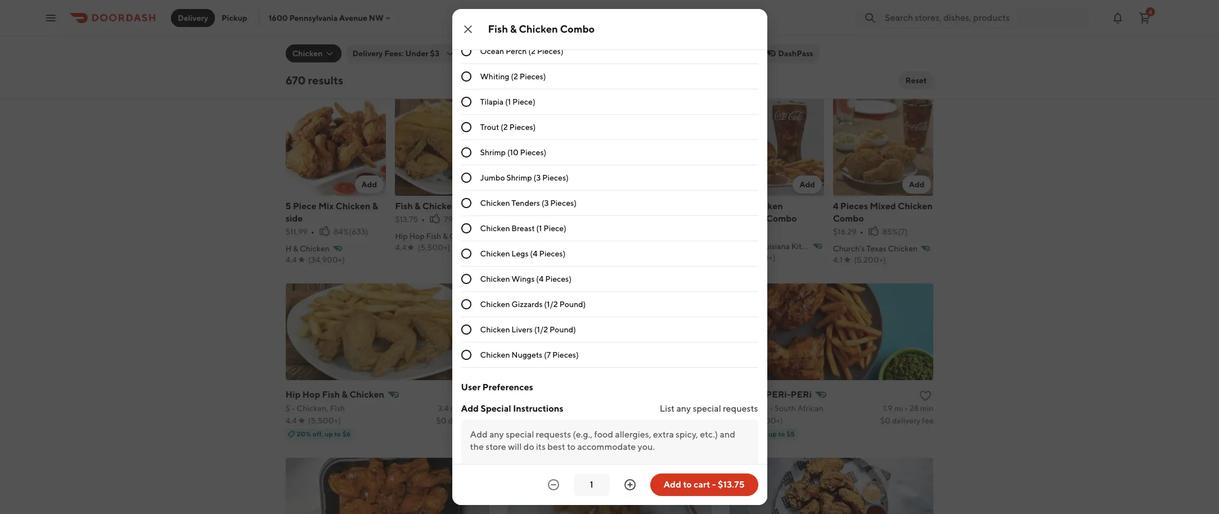 Task type: locate. For each thing, give the bounding box(es) containing it.
under left 30
[[645, 49, 668, 58]]

1 vertical spatial (7,500+)
[[744, 253, 776, 262]]

up down (4,100+)
[[769, 430, 777, 438]]

pickup for "pickup" button to the left
[[222, 13, 247, 22]]

chicken inside 4 pieces mixed chicken combo
[[898, 201, 933, 211]]

(3 for shrimp
[[534, 173, 541, 182]]

fish inside dialog
[[488, 23, 508, 35]]

1600
[[269, 13, 288, 22]]

pickup for the rightmost "pickup" button
[[526, 49, 552, 58]]

0 horizontal spatial delivery
[[178, 13, 208, 22]]

0 horizontal spatial off,
[[313, 430, 323, 438]]

delivery inside button
[[178, 13, 208, 22]]

1 vertical spatial hip
[[286, 389, 301, 400]]

pieces) right the (7
[[552, 351, 579, 360]]

1 vertical spatial h
[[508, 389, 515, 400]]

0 horizontal spatial chicken,
[[297, 404, 328, 413]]

(2
[[528, 47, 536, 56], [511, 72, 518, 81], [501, 123, 508, 132]]

combo inside spicy chicken sandwich combo
[[766, 213, 797, 224]]

0 vertical spatial nuggets
[[508, 21, 538, 30]]

nuggets up 76%(134)
[[561, 201, 598, 211]]

$13.75 right the '-'
[[718, 479, 745, 490]]

20% down (4,100+)
[[741, 430, 755, 438]]

1 vertical spatial (5,500+)
[[308, 416, 341, 425]]

$​0 down 1.9
[[880, 416, 891, 425]]

1 horizontal spatial up
[[769, 430, 777, 438]]

(2,200+) down a
[[527, 255, 559, 264]]

sponsored down the "nando's"
[[730, 404, 768, 413]]

louisiana
[[756, 242, 790, 251]]

5 piece mix chicken & side
[[286, 201, 378, 224]]

1 vertical spatial (3
[[542, 199, 549, 208]]

1 vertical spatial spend
[[519, 430, 539, 438]]

hop down $13.75 •
[[409, 232, 425, 241]]

$25,
[[319, 31, 333, 39], [541, 430, 555, 438]]

0 horizontal spatial pickup button
[[215, 9, 254, 27]]

preferences
[[482, 382, 533, 393]]

combo up 79%(412)
[[459, 201, 490, 211]]

to inside button
[[683, 479, 692, 490]]

shrimp down the shrimp (10 pieces) in the top of the page
[[507, 173, 532, 182]]

$​0 delivery fee down 0.8 mi • 19 min
[[880, 17, 934, 26]]

(1/2 right the livers
[[534, 325, 548, 334]]

fish up the $6
[[330, 404, 345, 413]]

group
[[461, 0, 758, 368]]

fil- for a®
[[533, 201, 545, 211]]

pieces) for legs
[[539, 249, 566, 258]]

1 vertical spatial click to add this store to your saved list image
[[475, 389, 488, 403]]

add
[[362, 180, 377, 189], [471, 180, 487, 189], [800, 180, 815, 189], [909, 180, 925, 189], [461, 403, 479, 414], [664, 479, 681, 490]]

(6,100+)
[[636, 243, 667, 252]]

4 inside 4 pieces mixed chicken combo
[[833, 201, 839, 211]]

4.4 down the mexican,
[[286, 17, 297, 26]]

nuggets inside chick-fil-a® nuggets meal
[[561, 201, 598, 211]]

delivery for $ • chicken, fried chicken
[[892, 17, 921, 26]]

nuggets
[[508, 21, 538, 30], [561, 201, 598, 211], [512, 351, 542, 360]]

$25, down sponsored • mexican
[[541, 430, 555, 438]]

0 vertical spatial piece)
[[513, 97, 535, 106]]

pieces) down catfish nuggets (1/2 pound)
[[537, 47, 563, 56]]

(34,900+) down the $ • mexican, fried chicken
[[308, 17, 345, 26]]

& inside 5 piece mix chicken & side
[[372, 201, 378, 211]]

Tilapia (1 Piece) radio
[[461, 97, 471, 107]]

delivery for delivery fees: under $3
[[353, 49, 383, 58]]

20% for nando's
[[741, 430, 755, 438]]

0 horizontal spatial (2
[[501, 123, 508, 132]]

sponsored for (34,900+)
[[508, 404, 546, 413]]

next button of carousel image
[[919, 71, 930, 83]]

fried right the mexican,
[[331, 5, 349, 14]]

(34,900+) down 84%(633)
[[308, 255, 345, 264]]

2 vertical spatial pound)
[[550, 325, 576, 334]]

wings
[[791, 31, 812, 39], [512, 275, 535, 284]]

(3 for tenders
[[542, 199, 549, 208]]

1 horizontal spatial 27
[[688, 404, 697, 413]]

1 click to add this store to your saved list image from the top
[[475, 0, 488, 4]]

1 off, from the left
[[313, 430, 323, 438]]

1 vertical spatial nuggets
[[561, 201, 598, 211]]

hip hop fish & chicken
[[395, 232, 479, 241], [286, 389, 384, 400]]

pieces) up 76%(134)
[[550, 199, 577, 208]]

over inside "button"
[[570, 49, 588, 58]]

add button for spicy chicken sandwich combo
[[793, 175, 822, 193]]

off,
[[313, 430, 323, 438], [757, 430, 767, 438]]

mi for $$ • chicken, american
[[674, 5, 683, 14]]

side
[[286, 213, 303, 224]]

jumbo shrimp (3 pieces)
[[480, 173, 569, 182]]

combo inside dialog
[[560, 23, 595, 35]]

nw
[[369, 13, 384, 22]]

1 vertical spatial pound)
[[560, 300, 586, 309]]

pieces
[[840, 201, 868, 211]]

0 vertical spatial (1
[[505, 97, 511, 106]]

2 sponsored from the left
[[730, 404, 768, 413]]

0 horizontal spatial h
[[286, 244, 292, 253]]

chicken legs (4 pieces)
[[480, 249, 566, 258]]

0 vertical spatial spend $25, save $5
[[297, 31, 358, 39]]

$25, down 1600 pennsylvania avenue nw
[[319, 31, 333, 39]]

4 inside button
[[1149, 8, 1152, 15]]

mi for $ • chicken, fried chicken
[[896, 5, 904, 14]]

under inside button
[[645, 49, 668, 58]]

(1/2 for gizzards
[[544, 300, 558, 309]]

1 vertical spatial over
[[570, 49, 588, 58]]

$11.99 •
[[286, 227, 314, 236]]

0.8 mi • 19 min
[[882, 5, 934, 14]]

4 right notification bell icon
[[1149, 8, 1152, 15]]

over 4.5
[[570, 49, 602, 58]]

0 vertical spatial click to add this store to your saved list image
[[475, 0, 488, 4]]

4
[[1149, 8, 1152, 15], [833, 201, 839, 211]]

4 for 4
[[1149, 8, 1152, 15]]

(2 for trout (2 pieces)
[[501, 123, 508, 132]]

fee for $ • mexican, fried chicken
[[478, 17, 490, 26]]

Chicken Nuggets (7 Pieces) radio
[[461, 350, 471, 360]]

pickup right delivery button
[[222, 13, 247, 22]]

wings right the 6pc in the top of the page
[[791, 31, 812, 39]]

$
[[286, 5, 290, 14], [730, 5, 734, 14], [286, 404, 290, 413]]

pennsylvania
[[289, 13, 338, 22]]

click to add this store to your saved list image
[[919, 389, 933, 403]]

2 fried from the left
[[774, 5, 793, 14]]

(10
[[507, 148, 519, 157]]

1 vertical spatial hip hop fish & chicken
[[286, 389, 384, 400]]

hop for (5,500+)
[[409, 232, 425, 241]]

Current quantity is 1 number field
[[580, 479, 603, 491]]

0 vertical spatial hip hop fish & chicken
[[395, 232, 479, 241]]

1 20% from the left
[[297, 430, 311, 438]]

1 vertical spatial wings
[[512, 275, 535, 284]]

mixed
[[870, 201, 896, 211]]

0 vertical spatial fil-
[[533, 201, 545, 211]]

1 up from the left
[[325, 430, 333, 438]]

1 horizontal spatial $13.75
[[718, 479, 745, 490]]

$$
[[508, 5, 517, 14]]

spend down instructions
[[519, 430, 539, 438]]

20% down $ • chicken, fish
[[297, 430, 311, 438]]

1 vertical spatial $25,
[[541, 430, 555, 438]]

min down click to remove this store from your saved list icon
[[698, 5, 712, 14]]

delivery down any at bottom right
[[670, 416, 699, 425]]

0 vertical spatial (5,500+)
[[418, 243, 450, 252]]

meal
[[505, 213, 525, 224]]

fee for $ • chicken, fish
[[478, 416, 490, 425]]

2 click to add this store to your saved list image from the top
[[475, 389, 488, 403]]

1 vertical spatial (2,200+)
[[527, 255, 559, 264]]

1 0.8 from the left
[[661, 5, 673, 14]]

pieces) down 76%(134)
[[539, 249, 566, 258]]

& right mix
[[372, 201, 378, 211]]

4.4
[[286, 17, 297, 26], [395, 243, 406, 252], [286, 255, 297, 264], [286, 416, 297, 425], [508, 416, 519, 425]]

0 horizontal spatial over
[[570, 49, 588, 58]]

save
[[334, 31, 348, 39], [556, 430, 571, 438]]

0 horizontal spatial to
[[334, 430, 341, 438]]

piece
[[293, 201, 317, 211]]

0 horizontal spatial 20%
[[297, 430, 311, 438]]

mexican
[[552, 404, 583, 413]]

off, down $ • chicken, fish
[[313, 430, 323, 438]]

wings inside group
[[512, 275, 535, 284]]

sponsored down preferences
[[508, 404, 546, 413]]

0 horizontal spatial $25,
[[319, 31, 333, 39]]

delivery up ocean perch (2 pieces) "radio"
[[448, 17, 476, 26]]

pickup down catfish nuggets (1/2 pound)
[[526, 49, 552, 58]]

1 vertical spatial (2
[[511, 72, 518, 81]]

a
[[539, 244, 545, 253]]

sponsored • south african
[[730, 404, 824, 413]]

32
[[466, 404, 475, 413]]

1 vertical spatial h & chicken
[[508, 389, 559, 400]]

2 20% from the left
[[741, 430, 755, 438]]

$13.75 inside button
[[718, 479, 745, 490]]

1 horizontal spatial (2
[[511, 72, 518, 81]]

fried up the 6pc in the top of the page
[[774, 5, 793, 14]]

fil- inside chick-fil-a® nuggets meal
[[533, 201, 545, 211]]

spend $25, save $5 down sponsored • mexican
[[519, 430, 580, 438]]

pieces) for shrimp
[[542, 173, 569, 182]]

20% off, up to $5
[[741, 430, 795, 438]]

2.2 mi • 27 min up catfish nuggets (1/2 pound) radio
[[439, 5, 490, 14]]

& left chicken breast (1 piece) "radio" at the left
[[443, 232, 448, 241]]

0.8 left '19'
[[882, 5, 894, 14]]

0 vertical spatial hop
[[409, 232, 425, 241]]

4.4 down $11.99
[[286, 255, 297, 264]]

(4 up chicken gizzards (1/2 pound)
[[536, 275, 544, 284]]

1 vertical spatial 4
[[833, 201, 839, 211]]

20% off, up to $6
[[297, 430, 351, 438]]

piece) down the whiting (2 pieces)
[[513, 97, 535, 106]]

1 horizontal spatial delivery
[[353, 49, 383, 58]]

min right 30
[[681, 49, 695, 58]]

add inside button
[[664, 479, 681, 490]]

Jumbo Shrimp (3 Pieces) radio
[[461, 173, 471, 183]]

chick-
[[505, 201, 533, 211], [505, 244, 529, 253]]

hip up $ • chicken, fish
[[286, 389, 301, 400]]

1 items, open order cart image
[[1138, 11, 1152, 24]]

pound) for catfish nuggets (1/2 pound)
[[555, 21, 582, 30]]

delivery fees: under $3
[[353, 49, 439, 58]]

20% for hip
[[297, 430, 311, 438]]

mi for $ • chicken, fish
[[451, 404, 459, 413]]

$16.29
[[833, 227, 857, 236]]

chicken inside button
[[292, 49, 323, 58]]

reset
[[906, 76, 927, 85]]

1 chick- from the top
[[505, 201, 533, 211]]

4 for 4 pieces mixed chicken combo
[[833, 201, 839, 211]]

$14.55
[[505, 227, 529, 236]]

min down click to add this store to your saved list image
[[920, 404, 934, 413]]

$$ • chicken, american
[[508, 5, 591, 14]]

0 vertical spatial (4
[[530, 249, 538, 258]]

1 horizontal spatial 4
[[1149, 8, 1152, 15]]

0 horizontal spatial h & chicken
[[286, 244, 330, 253]]

pickup
[[222, 13, 247, 22], [526, 49, 552, 58]]

$​0 left catfish nuggets (1/2 pound) radio
[[436, 17, 446, 26]]

list
[[660, 403, 675, 414]]

pound) for chicken gizzards (1/2 pound)
[[560, 300, 586, 309]]

1 horizontal spatial 0.8
[[882, 5, 894, 14]]

1 vertical spatial piece)
[[544, 224, 566, 233]]

fish & chicken combo
[[488, 23, 595, 35], [395, 201, 490, 211]]

1 horizontal spatial pickup
[[526, 49, 552, 58]]

hip for 3.4 mi • 32 min
[[286, 389, 301, 400]]

pieces)
[[537, 47, 563, 56], [520, 72, 546, 81], [509, 123, 536, 132], [520, 148, 546, 157], [542, 173, 569, 182], [550, 199, 577, 208], [539, 249, 566, 258], [545, 275, 572, 284], [552, 351, 579, 360]]

chicken nuggets (7 pieces)
[[480, 351, 579, 360]]

over left $15
[[813, 31, 829, 39]]

1 horizontal spatial hip
[[395, 232, 408, 241]]

add to cart - $13.75 button
[[650, 474, 758, 496]]

min right any at bottom right
[[698, 404, 712, 413]]

click to add this store to your saved list image
[[475, 0, 488, 4], [475, 389, 488, 403]]

pound) up the (7
[[550, 325, 576, 334]]

1 fried from the left
[[331, 5, 349, 14]]

1 horizontal spatial to
[[683, 479, 692, 490]]

mi
[[451, 5, 460, 14], [674, 5, 683, 14], [896, 5, 904, 14], [451, 404, 459, 413], [673, 404, 682, 413], [894, 404, 903, 413]]

fish up $13.75 •
[[395, 201, 413, 211]]

1 vertical spatial $13.75
[[718, 479, 745, 490]]

results
[[308, 74, 343, 87]]

fish up $ • chicken, fish
[[322, 389, 340, 400]]

2 0.8 from the left
[[882, 5, 894, 14]]

0 horizontal spatial fried
[[331, 5, 349, 14]]

peri
[[791, 389, 812, 400]]

(34,900+) down sponsored • mexican
[[530, 416, 567, 425]]

0 vertical spatial chick-
[[505, 201, 533, 211]]

trout (2 pieces)
[[480, 123, 536, 132]]

1 horizontal spatial over
[[813, 31, 829, 39]]

fish up ocean
[[488, 23, 508, 35]]

2 horizontal spatial (2
[[528, 47, 536, 56]]

1 vertical spatial pickup
[[526, 49, 552, 58]]

chicken,
[[523, 5, 555, 14], [741, 5, 772, 14], [297, 404, 328, 413]]

84%(59)
[[665, 215, 695, 224]]

0 horizontal spatial (5,500+)
[[308, 416, 341, 425]]

1 horizontal spatial spend
[[519, 430, 539, 438]]

pieces) up chicken gizzards (1/2 pound)
[[545, 275, 572, 284]]

fish & chicken combo up 79%(412)
[[395, 201, 490, 211]]

2 vertical spatial (1/2
[[534, 325, 548, 334]]

spicy
[[724, 201, 746, 211]]

fee down special
[[700, 416, 712, 425]]

pieces) up the a®
[[542, 173, 569, 182]]

previous button of carousel image
[[897, 71, 908, 83]]

chicken, for fried
[[741, 5, 772, 14]]

pieces) down ocean perch (2 pieces)
[[520, 72, 546, 81]]

1 horizontal spatial (3
[[542, 199, 549, 208]]

livers
[[512, 325, 533, 334]]

1 horizontal spatial chicken,
[[523, 5, 555, 14]]

delivery for $ • chicken, fish
[[448, 416, 476, 425]]

under left "$3"
[[405, 49, 429, 58]]

0 vertical spatial $25,
[[319, 31, 333, 39]]

0.8
[[661, 5, 673, 14], [882, 5, 894, 14]]

click to add this store to your saved list image up "special" on the bottom of the page
[[475, 389, 488, 403]]

1 vertical spatial (1
[[536, 224, 542, 233]]

$6
[[342, 430, 351, 438]]

hip down $13.75 •
[[395, 232, 408, 241]]

1 vertical spatial 2.2
[[661, 404, 672, 413]]

1 vertical spatial delivery
[[353, 49, 383, 58]]

& inside dialog
[[510, 23, 517, 35]]

$ for $ • chicken, fish
[[286, 404, 290, 413]]

0.8 for 0.8 mi • 17 min
[[661, 5, 673, 14]]

2.2
[[439, 5, 449, 14], [661, 404, 672, 413]]

Shrimp (10 Pieces) radio
[[461, 147, 471, 158]]

6pc
[[778, 31, 790, 39]]

(1 right breast
[[536, 224, 542, 233]]

0 vertical spatial hip
[[395, 232, 408, 241]]

$5 down south
[[787, 430, 795, 438]]

save down mexican at the left of page
[[556, 430, 571, 438]]

tilapia
[[480, 97, 504, 106]]

$ for $ • chicken, fried chicken
[[730, 5, 734, 14]]

(5,500+) left chicken legs (4 pieces) radio
[[418, 243, 450, 252]]

fee right the close fish & chicken combo image
[[478, 17, 490, 26]]

85%(7)
[[882, 227, 908, 236]]

Chicken Breast (1 Piece) radio
[[461, 223, 471, 233]]

1 vertical spatial chick-
[[505, 244, 529, 253]]

spend down pennsylvania at the top of the page
[[297, 31, 317, 39]]

fish & chicken combo down $$ • chicken, american
[[488, 23, 595, 35]]

$​0 down 0.8 mi • 19 min
[[880, 17, 891, 26]]

to for fish
[[334, 430, 341, 438]]

chicken livers (1/2 pound)
[[480, 325, 576, 334]]

group containing catfish nuggets (1/2 pound)
[[461, 0, 758, 368]]

$​0 for $ • chicken, fish
[[436, 416, 446, 425]]

to for peri
[[778, 430, 785, 438]]

chick-fil-a
[[505, 244, 545, 253]]

fried for mexican,
[[331, 5, 349, 14]]

2 under from the left
[[645, 49, 668, 58]]

fee down 1.9 mi • 28 min
[[922, 416, 934, 425]]

0 vertical spatial over
[[813, 31, 829, 39]]

any
[[676, 403, 691, 414]]

hip for (5,500+)
[[395, 232, 408, 241]]

2.2 up "$3"
[[439, 5, 449, 14]]

1 sponsored from the left
[[508, 404, 546, 413]]

notification bell image
[[1111, 11, 1125, 24]]

2 chick- from the top
[[505, 244, 529, 253]]

27
[[466, 5, 475, 14], [688, 404, 697, 413]]

church's
[[833, 244, 865, 253]]

fee down "special" on the bottom of the page
[[478, 416, 490, 425]]

2 off, from the left
[[757, 430, 767, 438]]

1 vertical spatial 27
[[688, 404, 697, 413]]

pickup button down catfish nuggets (1/2 pound)
[[520, 44, 559, 62]]

0 horizontal spatial $13.75
[[395, 215, 418, 224]]

(4 for legs
[[530, 249, 538, 258]]

4.5 down 'american'
[[590, 49, 602, 58]]

(7,500+)
[[751, 17, 782, 26], [744, 253, 776, 262]]

-
[[712, 479, 716, 490]]

0 vertical spatial pound)
[[555, 21, 582, 30]]

to left 'cart'
[[683, 479, 692, 490]]

pound) for chicken livers (1/2 pound)
[[550, 325, 576, 334]]

nuggets for pound)
[[508, 21, 538, 30]]

0 vertical spatial 27
[[466, 5, 475, 14]]

(7,500+) up 'free'
[[751, 17, 782, 26]]

0 vertical spatial (34,900+)
[[308, 17, 345, 26]]

0 vertical spatial delivery
[[178, 13, 208, 22]]

(2,200+) down $$ • chicken, american
[[530, 17, 562, 26]]

2 up from the left
[[769, 430, 777, 438]]

off, for peri-
[[757, 430, 767, 438]]

(3 up chicken tenders (3 pieces)
[[534, 173, 541, 182]]

(4 left a
[[530, 249, 538, 258]]

wings down chicken legs (4 pieces)
[[512, 275, 535, 284]]

spend
[[297, 31, 317, 39], [519, 430, 539, 438]]

(2 right whiting at the left of page
[[511, 72, 518, 81]]

(4,100+)
[[752, 416, 783, 425]]

0 horizontal spatial pickup
[[222, 13, 247, 22]]

delivery down 1.9 mi • 28 min
[[892, 416, 921, 425]]

chicken inside 5 piece mix chicken & side
[[336, 201, 370, 211]]

increase quantity by 1 image
[[623, 478, 637, 492]]

4.4 down $ • chicken, fish
[[286, 416, 297, 425]]

min
[[476, 5, 490, 14], [698, 5, 712, 14], [920, 5, 934, 14], [681, 49, 695, 58], [476, 404, 490, 413], [698, 404, 712, 413], [920, 404, 934, 413]]

$​0 delivery fee for $ • chicken, fish
[[436, 416, 490, 425]]

h
[[286, 244, 292, 253], [508, 389, 515, 400]]

over
[[813, 31, 829, 39], [570, 49, 588, 58]]

(7
[[544, 351, 551, 360]]

0 horizontal spatial $5
[[350, 31, 358, 39]]

chicken, up catfish nuggets (1/2 pound)
[[523, 5, 555, 14]]

chick- up meal
[[505, 201, 533, 211]]

(1/2 down $$ • chicken, american
[[540, 21, 554, 30]]

h down $11.99
[[286, 244, 292, 253]]

1 vertical spatial pickup button
[[520, 44, 559, 62]]

hop up $ • chicken, fish
[[302, 389, 320, 400]]

0 vertical spatial shrimp
[[480, 148, 506, 157]]

chick- down $14.55
[[505, 244, 529, 253]]

$​0 delivery fee for $ • mexican, fried chicken
[[436, 17, 490, 26]]

whiting
[[480, 72, 509, 81]]

1 horizontal spatial sponsored
[[730, 404, 768, 413]]

0 vertical spatial save
[[334, 31, 348, 39]]

$15
[[830, 31, 842, 39]]

0 horizontal spatial (3
[[534, 173, 541, 182]]

chick- inside chick-fil-a® nuggets meal
[[505, 201, 533, 211]]

h & chicken up instructions
[[508, 389, 559, 400]]

up for hop
[[325, 430, 333, 438]]

(34,900+)
[[308, 17, 345, 26], [308, 255, 345, 264], [530, 416, 567, 425]]

4.4 down $13.75 •
[[395, 243, 406, 252]]

1 vertical spatial (1/2
[[544, 300, 558, 309]]

reset button
[[899, 71, 934, 89]]

mi for $ • mexican, fried chicken
[[451, 5, 460, 14]]

instructions
[[513, 403, 563, 414]]

h up add special instructions
[[508, 389, 515, 400]]

delivery
[[448, 17, 476, 26], [892, 17, 921, 26], [448, 416, 476, 425], [670, 416, 699, 425], [892, 416, 921, 425]]

0 vertical spatial pickup button
[[215, 9, 254, 27]]

off, for hop
[[313, 430, 323, 438]]



Task type: vqa. For each thing, say whether or not it's contained in the screenshot.
the left Your
no



Task type: describe. For each thing, give the bounding box(es) containing it.
chicken button
[[286, 44, 341, 62]]

jumbo
[[480, 173, 505, 182]]

price
[[713, 49, 732, 58]]

1.9
[[883, 404, 893, 413]]

0 horizontal spatial (1
[[505, 97, 511, 106]]

south
[[775, 404, 796, 413]]

a®
[[545, 201, 559, 211]]

0 vertical spatial (7,500+)
[[751, 17, 782, 26]]

add button for fish & chicken combo
[[464, 175, 493, 193]]

(4 for wings
[[536, 275, 544, 284]]

nando's peri-peri
[[730, 389, 812, 400]]

group inside fish & chicken combo dialog
[[461, 0, 758, 368]]

chick- for chick-fil-a
[[505, 244, 529, 253]]

1 horizontal spatial (1
[[536, 224, 542, 233]]

pieces) for tenders
[[550, 199, 577, 208]]

mix
[[318, 201, 334, 211]]

17
[[690, 5, 697, 14]]

user preferences
[[461, 382, 533, 393]]

0.8 mi • 17 min
[[661, 5, 712, 14]]

breast
[[512, 224, 535, 233]]

dashpass
[[778, 49, 813, 58]]

Chicken Wings (4 Pieces) radio
[[461, 274, 471, 284]]

chicken, for american
[[523, 5, 555, 14]]

Whiting (2 Pieces) radio
[[461, 71, 471, 82]]

free
[[762, 31, 776, 39]]

$ • chicken, fish
[[286, 404, 345, 413]]

0 vertical spatial (2
[[528, 47, 536, 56]]

pieces) for perch
[[537, 47, 563, 56]]

hop for 3.4 mi • 32 min
[[302, 389, 320, 400]]

hip hop fish & chicken for (5,500+)
[[395, 232, 479, 241]]

0 horizontal spatial spend $25, save $5
[[297, 31, 358, 39]]

3.4 mi • 32 min
[[438, 404, 490, 413]]

user
[[461, 382, 481, 393]]

american
[[557, 5, 591, 14]]

sponsored for (4,100+)
[[730, 404, 768, 413]]

Ocean Perch (2 Pieces) radio
[[461, 46, 471, 56]]

min right '19'
[[920, 5, 934, 14]]

Add Special Instructions text field
[[470, 429, 749, 483]]

(2 for whiting (2 pieces)
[[511, 72, 518, 81]]

fried for chicken,
[[774, 5, 793, 14]]

0 vertical spatial spend
[[297, 31, 317, 39]]

pieces) for wings
[[545, 275, 572, 284]]

$3
[[430, 49, 439, 58]]

1 horizontal spatial h & chicken
[[508, 389, 559, 400]]

0 horizontal spatial save
[[334, 31, 348, 39]]

$​0 down list
[[658, 416, 669, 425]]

mexican,
[[297, 5, 329, 14]]

peri-
[[766, 389, 791, 400]]

legs
[[512, 249, 529, 258]]

nuggets for pieces)
[[512, 351, 542, 360]]

Trout (2 Pieces) radio
[[461, 122, 471, 132]]

1.9 mi • 28 min
[[883, 404, 934, 413]]

min right 32
[[476, 404, 490, 413]]

special
[[693, 403, 721, 414]]

(1/2 for livers
[[534, 325, 548, 334]]

0 horizontal spatial 2.2
[[439, 5, 449, 14]]

4.5 down requests
[[730, 416, 741, 425]]

$​0 for $ • mexican, fried chicken
[[436, 17, 446, 26]]

1 horizontal spatial $5
[[572, 430, 580, 438]]

0 vertical spatial h & chicken
[[286, 244, 330, 253]]

chick- for chick-fil-a® nuggets meal
[[505, 201, 533, 211]]

spicy chicken sandwich combo
[[724, 201, 797, 224]]

$15.50 •
[[614, 215, 646, 224]]

most ordered dishes
[[286, 69, 417, 85]]

under 30 min
[[645, 49, 695, 58]]

add button for 4 pieces mixed chicken combo
[[902, 175, 931, 193]]

dashpass button
[[756, 44, 820, 62]]

tenders
[[512, 199, 540, 208]]

4 pieces mixed chicken combo
[[833, 201, 933, 224]]

0 vertical spatial h
[[286, 244, 292, 253]]

1 vertical spatial 2.2 mi • 27 min
[[661, 404, 712, 413]]

0 horizontal spatial piece)
[[513, 97, 535, 106]]

$11.99
[[286, 227, 308, 236]]

texas
[[867, 244, 886, 253]]

fish & chicken combo inside dialog
[[488, 23, 595, 35]]

1 vertical spatial (34,900+)
[[308, 255, 345, 264]]

(1/2 for nuggets
[[540, 21, 554, 30]]

Chicken Tenders (3 Pieces) radio
[[461, 198, 471, 208]]

1 horizontal spatial 2.2
[[661, 404, 672, 413]]

4.5 down chick-fil-a
[[505, 255, 516, 264]]

pieces) for nuggets
[[552, 351, 579, 360]]

Chicken Legs (4 Pieces) radio
[[461, 249, 471, 259]]

4.4 down add special instructions
[[508, 416, 519, 425]]

chicken inside spicy chicken sandwich combo
[[748, 201, 783, 211]]

& up $ • chicken, fish
[[342, 389, 348, 400]]

combo inside 4 pieces mixed chicken combo
[[833, 213, 864, 224]]

add to cart - $13.75
[[664, 479, 745, 490]]

shrimp (10 pieces)
[[480, 148, 546, 157]]

chick-fil-a® nuggets meal
[[505, 201, 598, 224]]

hip hop fish & chicken for 3.4 mi • 32 min
[[286, 389, 384, 400]]

1 horizontal spatial spend $25, save $5
[[519, 430, 580, 438]]

Catfish Nuggets (1/2 Pound) radio
[[461, 21, 471, 31]]

2 vertical spatial (34,900+)
[[530, 416, 567, 425]]

open menu image
[[44, 11, 57, 24]]

catfish
[[480, 21, 506, 30]]

requests
[[723, 403, 758, 414]]

0 horizontal spatial 2.2 mi • 27 min
[[439, 5, 490, 14]]

church's texas chicken
[[833, 244, 918, 253]]

30
[[670, 49, 680, 58]]

& up $13.75 •
[[415, 201, 421, 211]]

Chicken Livers (1/2 Pound) radio
[[461, 325, 471, 335]]

deals:
[[741, 31, 760, 39]]

4.5 down $$ in the top of the page
[[508, 17, 519, 26]]

list any special requests
[[660, 403, 758, 414]]

dishes
[[376, 69, 417, 85]]

decrease quantity by 1 image
[[547, 478, 560, 492]]

670 results
[[286, 74, 343, 87]]

$16.29 •
[[833, 227, 863, 236]]

fees:
[[385, 49, 404, 58]]

delivery for delivery
[[178, 13, 208, 22]]

4.5 inside "button"
[[590, 49, 602, 58]]

min inside button
[[681, 49, 695, 58]]

$​0 delivery fee down any at bottom right
[[658, 416, 712, 425]]

under 30 min button
[[638, 44, 702, 62]]

4.1
[[833, 255, 843, 264]]

sandwich
[[724, 213, 764, 224]]

0 horizontal spatial shrimp
[[480, 148, 506, 157]]

& up add special instructions
[[516, 389, 522, 400]]

over 4.5 button
[[563, 44, 634, 62]]

delivery for $ • mexican, fried chicken
[[448, 17, 476, 26]]

close fish & chicken combo image
[[461, 23, 475, 36]]

ocean perch (2 pieces)
[[480, 47, 563, 56]]

1 horizontal spatial save
[[556, 430, 571, 438]]

$​0 delivery fee down 1.9 mi • 28 min
[[880, 416, 934, 425]]

whiting (2 pieces)
[[480, 72, 546, 81]]

chicken, for fish
[[297, 404, 328, 413]]

delivery button
[[171, 9, 215, 27]]

1 vertical spatial fish & chicken combo
[[395, 201, 490, 211]]

1 horizontal spatial $25,
[[541, 430, 555, 438]]

0 vertical spatial (2,200+)
[[530, 17, 562, 26]]

sponsored • mexican
[[508, 404, 583, 413]]

2 horizontal spatial $5
[[787, 430, 795, 438]]

click to add this store to your saved list image for 32
[[475, 389, 488, 403]]

pieces) right (10
[[520, 148, 546, 157]]

1 horizontal spatial wings
[[791, 31, 812, 39]]

Chicken Gizzards (1/2 Pound) radio
[[461, 299, 471, 309]]

$ for $ • mexican, fried chicken
[[286, 5, 290, 14]]

click to add this store to your saved list image for 27
[[475, 0, 488, 4]]

fish left chicken breast (1 piece) "radio" at the left
[[426, 232, 441, 241]]

fil- for a
[[529, 244, 539, 253]]

up for peri-
[[769, 430, 777, 438]]

$15.50
[[614, 215, 639, 224]]

fee for $ • chicken, fried chicken
[[922, 17, 934, 26]]

& down $11.99
[[293, 244, 298, 253]]

pieces) up the shrimp (10 pieces) in the top of the page
[[509, 123, 536, 132]]

5
[[286, 201, 291, 211]]

1 horizontal spatial pickup button
[[520, 44, 559, 62]]

ordered
[[320, 69, 373, 85]]

4.3
[[614, 243, 625, 252]]

fish & chicken combo dialog
[[452, 0, 767, 514]]

1 under from the left
[[405, 49, 429, 58]]

$​0 delivery fee for $ • chicken, fried chicken
[[880, 17, 934, 26]]

gizzards
[[512, 300, 543, 309]]

click to remove this store from your saved list image
[[697, 0, 710, 4]]

$ • mexican, fried chicken
[[286, 5, 381, 14]]

price button
[[706, 44, 751, 62]]

$​0 for $ • chicken, fried chicken
[[880, 17, 891, 26]]

avenue
[[339, 13, 367, 22]]

1 horizontal spatial piece)
[[544, 224, 566, 233]]

0.8 for 0.8 mi • 19 min
[[882, 5, 894, 14]]

1 horizontal spatial shrimp
[[507, 173, 532, 182]]

1600 pennsylvania avenue nw button
[[269, 13, 393, 22]]

tilapia (1 piece)
[[480, 97, 535, 106]]

african
[[798, 404, 824, 413]]

$ • chicken, fried chicken
[[730, 5, 824, 14]]

1600 pennsylvania avenue nw
[[269, 13, 384, 22]]

most
[[286, 69, 317, 85]]

min up catfish
[[476, 5, 490, 14]]

$14.55 •
[[505, 227, 535, 236]]

chicken breast (1 piece)
[[480, 224, 566, 233]]

catfish nuggets (1/2 pound)
[[480, 21, 582, 30]]



